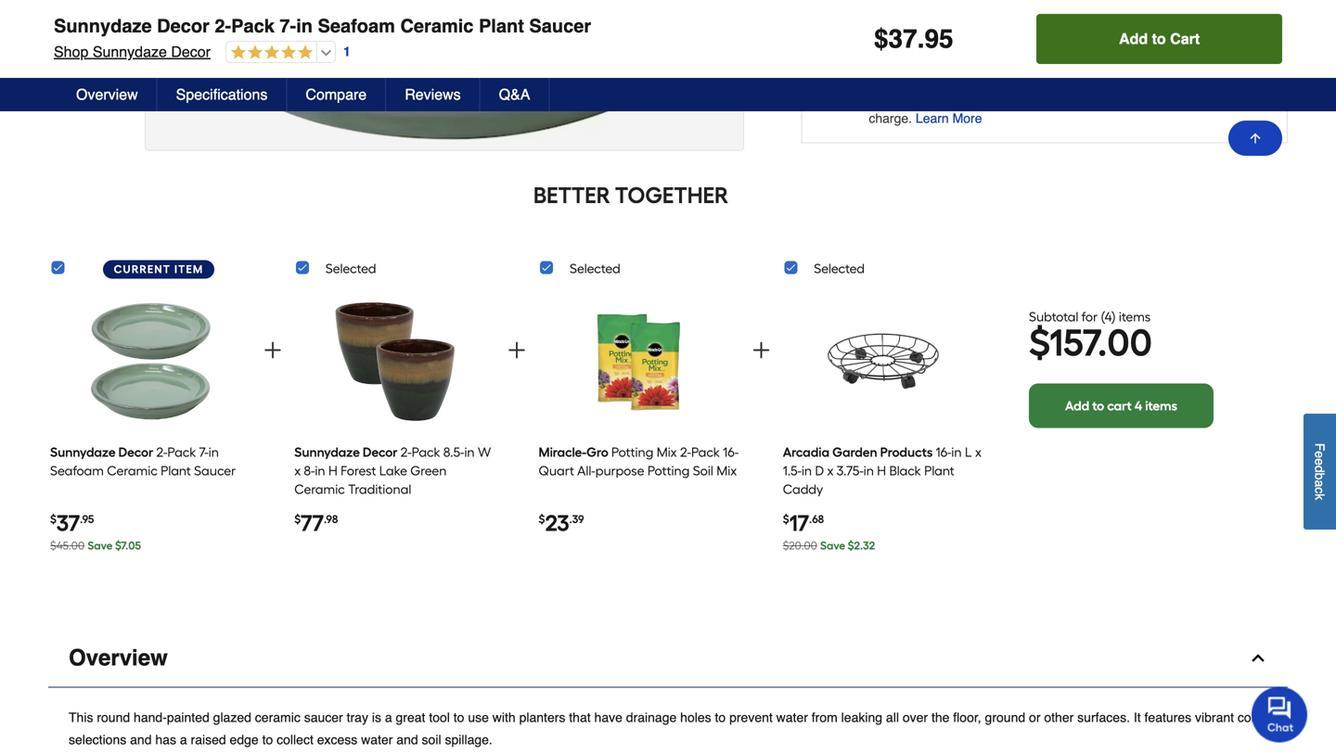 Task type: locate. For each thing, give the bounding box(es) containing it.
learn more
[[916, 111, 983, 126]]

returns
[[947, 74, 996, 89]]

save for 37
[[88, 539, 113, 553]]

items inside subtotal for ( 4 ) items $ 157 .00
[[1119, 309, 1151, 325]]

plus image
[[506, 339, 528, 362], [750, 339, 773, 362]]

sunnydaze decor up forest
[[294, 445, 398, 460]]

potting
[[612, 445, 654, 460], [648, 463, 690, 479]]

2- for potting mix 2-pack 16- quart all-purpose potting soil mix
[[680, 445, 691, 460]]

or left ship
[[1092, 92, 1104, 107]]

1 vertical spatial add
[[1066, 398, 1090, 414]]

subtotal
[[1029, 309, 1079, 325]]

x left 8- at the left bottom
[[294, 463, 301, 479]]

$ left for
[[1029, 321, 1050, 365]]

together
[[615, 182, 729, 209]]

2.32
[[854, 539, 876, 553]]

0 horizontal spatial 4
[[1105, 309, 1112, 325]]

miracle-
[[539, 445, 587, 460]]

2 sunnydaze decor from the left
[[294, 445, 398, 460]]

glazed
[[213, 711, 251, 725]]

37 left 95
[[889, 24, 918, 54]]

save for 17
[[821, 539, 846, 553]]

plant inside 2-pack 7-in seafoam ceramic plant saucer
[[161, 463, 191, 479]]

1 e from the top
[[1313, 451, 1328, 459]]

water down is at left bottom
[[361, 733, 393, 748]]

2- right gro
[[680, 445, 691, 460]]

in inside 2-pack 7-in seafoam ceramic plant saucer
[[209, 445, 219, 460]]

sunnydaze decor inside the 77 list item
[[294, 445, 398, 460]]

2 plus image from the left
[[750, 339, 773, 362]]

1 horizontal spatial this
[[1028, 7, 1058, 25]]

$ inside $ 37 .95
[[50, 513, 57, 526]]

chat invite button image
[[1252, 686, 1309, 743]]

features
[[1145, 711, 1192, 725]]

seafoam inside sunnydaze decor 2-pack 7-in seafoam ceramic plant saucer item # 2676315 | model # ap-336
[[312, 0, 390, 22]]

overview for the bottom overview button
[[69, 646, 168, 671]]

items right )
[[1119, 309, 1151, 325]]

0 horizontal spatial #
[[77, 28, 84, 43]]

2 e from the top
[[1313, 458, 1328, 466]]

black
[[890, 463, 921, 479]]

1 vertical spatial a
[[385, 711, 392, 725]]

1 horizontal spatial mix
[[717, 463, 737, 479]]

overview button
[[58, 78, 158, 111], [48, 630, 1288, 688]]

or left other
[[1029, 711, 1041, 725]]

0 vertical spatial add
[[1119, 30, 1148, 47]]

4 right cart
[[1135, 398, 1143, 414]]

mix
[[657, 445, 677, 460], [717, 463, 737, 479]]

0 vertical spatial overview button
[[58, 78, 158, 111]]

16- left l
[[936, 445, 952, 460]]

0 horizontal spatial this
[[69, 711, 93, 725]]

7- inside sunnydaze decor 2-pack 7-in seafoam ceramic plant saucer item # 2676315 | model # ap-336
[[274, 0, 291, 22]]

potting left soil
[[648, 463, 690, 479]]

1 save from the left
[[88, 539, 113, 553]]

add inside add to cart 'button'
[[1119, 30, 1148, 47]]

$ up $45.00
[[50, 513, 57, 526]]

2 horizontal spatial a
[[1313, 480, 1328, 487]]

1 horizontal spatial and
[[397, 733, 418, 748]]

# right model
[[186, 28, 193, 43]]

1 vertical spatial 4
[[1135, 398, 1143, 414]]

buy this now button
[[801, 0, 1288, 41]]

sunnydaze decor for ceramic
[[50, 445, 153, 460]]

tool
[[429, 711, 450, 725]]

pack inside potting mix 2-pack 16- quart all-purpose potting soil mix
[[691, 445, 720, 460]]

$ up $20.00
[[783, 513, 790, 526]]

saucer
[[304, 711, 343, 725]]

1 selected from the left
[[326, 261, 376, 277]]

overview
[[76, 86, 138, 103], [69, 646, 168, 671]]

0 horizontal spatial x
[[294, 463, 301, 479]]

and down hand- at the left of the page
[[130, 733, 152, 748]]

this up the selections
[[69, 711, 93, 725]]

overview up round
[[69, 646, 168, 671]]

items
[[1119, 309, 1151, 325], [1146, 398, 1178, 414]]

a right has
[[180, 733, 187, 748]]

h inside "16-in l x 1.5-in d x 3.75-in h black plant caddy"
[[877, 463, 887, 479]]

a up k
[[1313, 480, 1328, 487]]

1 horizontal spatial save
[[821, 539, 846, 553]]

holes
[[681, 711, 712, 725]]

current
[[114, 263, 171, 276]]

2- down sunnydaze decor 2-pack 7-in seafoam ceramic plant saucer image on the left of page
[[156, 445, 167, 460]]

0 horizontal spatial a
[[180, 733, 187, 748]]

1 horizontal spatial plus image
[[750, 339, 773, 362]]

seafoam
[[312, 0, 390, 22], [318, 15, 395, 37], [50, 463, 104, 479]]

1 horizontal spatial x
[[828, 463, 834, 479]]

add inside add to cart 4 items link
[[1066, 398, 1090, 414]]

add for add to cart 4 items
[[1066, 398, 1090, 414]]

k
[[1313, 494, 1328, 500]]

2 16- from the left
[[936, 445, 952, 460]]

q&a
[[499, 86, 530, 103]]

e up d
[[1313, 451, 1328, 459]]

add
[[1119, 30, 1148, 47], [1066, 398, 1090, 414]]

c
[[1313, 487, 1328, 494]]

specifications button
[[158, 78, 287, 111]]

$20.00
[[783, 539, 818, 553]]

1 vertical spatial overview
[[69, 646, 168, 671]]

0 vertical spatial 4
[[1105, 309, 1112, 325]]

sunnydaze decor inside "37" list item
[[50, 445, 153, 460]]

1 horizontal spatial 16-
[[936, 445, 952, 460]]

1 horizontal spatial #
[[186, 28, 193, 43]]

0 vertical spatial or
[[1092, 92, 1104, 107]]

# right 'item'
[[77, 28, 84, 43]]

1 plus image from the left
[[506, 339, 528, 362]]

0 vertical spatial overview
[[76, 86, 138, 103]]

save down ".95"
[[88, 539, 113, 553]]

store
[[1060, 92, 1089, 107]]

$ inside $ 17 .68
[[783, 513, 790, 526]]

7-
[[274, 0, 291, 22], [280, 15, 296, 37], [199, 445, 209, 460]]

0 vertical spatial mix
[[657, 445, 677, 460]]

h inside the 2-pack 8.5-in w x 8-in h forest lake green ceramic traditional indoor/outdoor planter
[[329, 463, 338, 479]]

tray
[[347, 711, 368, 725]]

0 horizontal spatial plus image
[[506, 339, 528, 362]]

2-pack 8.5-in w x 8-in h forest lake green ceramic traditional indoor/outdoor planter
[[294, 445, 491, 516]]

23 list item
[[539, 287, 740, 563]]

1 vertical spatial potting
[[648, 463, 690, 479]]

sunnydaze decor 2-pack 8.5-in w x 8-in h forest lake green ceramic traditional indoor/outdoor planter image
[[335, 294, 455, 429]]

8.5-
[[444, 445, 465, 460]]

1 16- from the left
[[723, 445, 739, 460]]

1 sunnydaze decor from the left
[[50, 445, 153, 460]]

2- up 336
[[209, 0, 226, 22]]

sunnydaze
[[48, 0, 146, 22], [54, 15, 152, 37], [93, 43, 167, 60], [87, 52, 161, 69], [50, 445, 116, 460], [294, 445, 360, 460]]

1 horizontal spatial or
[[1092, 92, 1104, 107]]

x right "d"
[[828, 463, 834, 479]]

1 vertical spatial this
[[69, 711, 93, 725]]

a
[[1313, 480, 1328, 487], [385, 711, 392, 725], [180, 733, 187, 748]]

items right cart
[[1146, 398, 1178, 414]]

save inside 17 'list item'
[[821, 539, 846, 553]]

$ left '.39'
[[539, 513, 545, 526]]

buy this now
[[996, 7, 1094, 25]]

0 vertical spatial a
[[1313, 480, 1328, 487]]

0 horizontal spatial save
[[88, 539, 113, 553]]

16- left arcadia
[[723, 445, 739, 460]]

and down great
[[397, 733, 418, 748]]

seafoam for sunnydaze decor 2-pack 7-in seafoam ceramic plant saucer item # 2676315 | model # ap-336
[[312, 0, 390, 22]]

this
[[1028, 7, 1058, 25], [69, 711, 93, 725]]

mix right soil
[[717, 463, 737, 479]]

2 # from the left
[[186, 28, 193, 43]]

h left "black"
[[877, 463, 887, 479]]

$ inside $ 77 .98
[[294, 513, 301, 526]]

ceramic
[[255, 711, 301, 725]]

ceramic
[[395, 0, 468, 22], [400, 15, 474, 37], [107, 463, 158, 479], [294, 482, 345, 498]]

1 horizontal spatial sunnydaze decor
[[294, 445, 398, 460]]

ceramic inside 2-pack 7-in seafoam ceramic plant saucer
[[107, 463, 158, 479]]

overview button down 2676315
[[58, 78, 158, 111]]

a right is at left bottom
[[385, 711, 392, 725]]

0 horizontal spatial h
[[329, 463, 338, 479]]

f e e d b a c k button
[[1304, 414, 1337, 530]]

4 right for
[[1105, 309, 1112, 325]]

1
[[343, 44, 351, 59], [338, 52, 345, 67]]

pack
[[226, 0, 269, 22], [231, 15, 275, 37], [167, 445, 196, 460], [412, 445, 440, 460], [691, 445, 720, 460]]

color
[[1238, 711, 1266, 725]]

0 horizontal spatial and
[[130, 733, 152, 748]]

buy
[[996, 7, 1024, 25]]

water left from in the right of the page
[[777, 711, 808, 725]]

1 horizontal spatial add
[[1119, 30, 1148, 47]]

2- for sunnydaze decor 2-pack 7-in seafoam ceramic plant saucer
[[215, 15, 231, 37]]

selected
[[326, 261, 376, 277], [570, 261, 621, 277], [814, 261, 865, 277]]

0 horizontal spatial 37
[[57, 510, 80, 537]]

round
[[97, 711, 130, 725]]

2- inside sunnydaze decor 2-pack 7-in seafoam ceramic plant saucer item # 2676315 | model # ap-336
[[209, 0, 226, 22]]

pack inside sunnydaze decor 2-pack 7-in seafoam ceramic plant saucer item # 2676315 | model # ap-336
[[226, 0, 269, 22]]

selected for 23
[[570, 261, 621, 277]]

0 horizontal spatial or
[[1029, 711, 1041, 725]]

37 list item
[[50, 287, 251, 563]]

easy
[[869, 74, 899, 89]]

2 save from the left
[[821, 539, 846, 553]]

selections
[[69, 733, 126, 748]]

potting up purpose
[[612, 445, 654, 460]]

caddy
[[783, 482, 823, 498]]

$ inside $ 23 .39
[[539, 513, 545, 526]]

sunnydaze inside sunnydaze decor 2-pack 7-in seafoam ceramic plant saucer item # 2676315 | model # ap-336
[[48, 0, 146, 22]]

arrow up image
[[1248, 131, 1263, 146]]

1 vertical spatial items
[[1146, 398, 1178, 414]]

mix right gro
[[657, 445, 677, 460]]

saucer inside sunnydaze decor 2-pack 7-in seafoam ceramic plant saucer item # 2676315 | model # ap-336
[[524, 0, 586, 22]]

in
[[291, 0, 307, 22], [296, 15, 313, 37], [209, 445, 219, 460], [465, 445, 475, 460], [952, 445, 962, 460], [315, 463, 325, 479], [802, 463, 812, 479], [864, 463, 874, 479]]

0 horizontal spatial 16-
[[723, 445, 739, 460]]

ceramic inside the 2-pack 8.5-in w x 8-in h forest lake green ceramic traditional indoor/outdoor planter
[[294, 482, 345, 498]]

$ inside subtotal for ( 4 ) items $ 157 .00
[[1029, 321, 1050, 365]]

2 horizontal spatial x
[[976, 445, 982, 460]]

)
[[1112, 309, 1116, 325]]

current item
[[114, 263, 204, 276]]

learn more link
[[916, 109, 983, 128]]

2- up lake
[[401, 445, 412, 460]]

save down .68
[[821, 539, 846, 553]]

1 horizontal spatial 4
[[1135, 398, 1143, 414]]

.98
[[324, 513, 338, 526]]

$ left the .98
[[294, 513, 301, 526]]

potting mix 2-pack 16- quart all-purpose potting soil mix
[[539, 445, 739, 479]]

2 horizontal spatial selected
[[814, 261, 865, 277]]

sunnydaze inside "37" list item
[[50, 445, 116, 460]]

this right buy
[[1028, 7, 1058, 25]]

h right 8- at the left bottom
[[329, 463, 338, 479]]

this inside this round hand-painted glazed ceramic saucer tray is a great tool to use with planters that have drainage holes to prevent water from leaking all over the floor, ground or other surfaces. it features vibrant color selections and has a raised edge to collect excess water and soil spillage.
[[69, 711, 93, 725]]

5 stars image
[[226, 45, 313, 62], [221, 52, 307, 69]]

drainage
[[626, 711, 677, 725]]

77 list item
[[294, 287, 496, 563]]

soil
[[693, 463, 714, 479]]

the
[[932, 711, 950, 725]]

0 vertical spatial items
[[1119, 309, 1151, 325]]

saucer
[[524, 0, 586, 22], [529, 15, 591, 37], [194, 463, 236, 479]]

1 horizontal spatial selected
[[570, 261, 621, 277]]

chevron up image
[[1249, 649, 1268, 668]]

2- inside potting mix 2-pack 16- quart all-purpose potting soil mix
[[680, 445, 691, 460]]

vibrant
[[1196, 711, 1235, 725]]

sunnydaze decor up ".95"
[[50, 445, 153, 460]]

17 list item
[[783, 287, 984, 563]]

with
[[493, 711, 516, 725]]

item number 2 6 7 6 3 1 5 and model number a p - 3 3 6 element
[[48, 26, 1288, 45]]

ceramic inside sunnydaze decor 2-pack 7-in seafoam ceramic plant saucer item # 2676315 | model # ap-336
[[395, 0, 468, 22]]

hand-
[[134, 711, 167, 725]]

0 horizontal spatial selected
[[326, 261, 376, 277]]

1 horizontal spatial water
[[777, 711, 808, 725]]

cart
[[1171, 30, 1200, 47]]

3 selected from the left
[[814, 261, 865, 277]]

1 horizontal spatial h
[[877, 463, 887, 479]]

save inside "37" list item
[[88, 539, 113, 553]]

prevent
[[730, 711, 773, 725]]

saucer for sunnydaze decor 2-pack 7-in seafoam ceramic plant saucer
[[529, 15, 591, 37]]

e up 'b'
[[1313, 458, 1328, 466]]

1 vertical spatial or
[[1029, 711, 1041, 725]]

2 h from the left
[[877, 463, 887, 479]]

sunnydaze inside the 77 list item
[[294, 445, 360, 460]]

0 vertical spatial this
[[1028, 7, 1058, 25]]

0 horizontal spatial add
[[1066, 398, 1090, 414]]

$
[[874, 24, 889, 54], [1029, 321, 1050, 365], [50, 513, 57, 526], [294, 513, 301, 526], [539, 513, 545, 526], [783, 513, 790, 526], [115, 539, 121, 553], [848, 539, 854, 553]]

2- inside the 2-pack 8.5-in w x 8-in h forest lake green ceramic traditional indoor/outdoor planter
[[401, 445, 412, 460]]

2 and from the left
[[397, 733, 418, 748]]

decor inside sunnydaze decor 2-pack 7-in seafoam ceramic plant saucer item # 2676315 | model # ap-336
[[151, 0, 204, 22]]

overview down 2676315
[[76, 86, 138, 103]]

1 horizontal spatial 37
[[889, 24, 918, 54]]

overview for the top overview button
[[76, 86, 138, 103]]

1 horizontal spatial a
[[385, 711, 392, 725]]

w
[[478, 445, 491, 460]]

7.05
[[121, 539, 141, 553]]

37 inside list item
[[57, 510, 80, 537]]

2676315
[[84, 28, 135, 43]]

2- right the ap-
[[215, 15, 231, 37]]

1 vertical spatial mix
[[717, 463, 737, 479]]

0 horizontal spatial sunnydaze decor
[[50, 445, 153, 460]]

selected for 77
[[326, 261, 376, 277]]

$20.00 save $ 2.32
[[783, 539, 876, 553]]

(
[[1101, 309, 1105, 325]]

and
[[130, 733, 152, 748], [397, 733, 418, 748]]

2 vertical spatial a
[[180, 733, 187, 748]]

1 vertical spatial 37
[[57, 510, 80, 537]]

0 horizontal spatial water
[[361, 733, 393, 748]]

1 h from the left
[[329, 463, 338, 479]]

37 up $45.00
[[57, 510, 80, 537]]

#
[[77, 28, 84, 43], [186, 28, 193, 43]]

x right l
[[976, 445, 982, 460]]

pack inside 2-pack 7-in seafoam ceramic plant saucer
[[167, 445, 196, 460]]

4 inside subtotal for ( 4 ) items $ 157 .00
[[1105, 309, 1112, 325]]

2 selected from the left
[[570, 261, 621, 277]]

overview button up 'drainage'
[[48, 630, 1288, 688]]

0 vertical spatial 37
[[889, 24, 918, 54]]

heart outline image
[[365, 49, 387, 71]]



Task type: vqa. For each thing, say whether or not it's contained in the screenshot.
receptacle
no



Task type: describe. For each thing, give the bounding box(es) containing it.
easy & free returns return your new, unused item in-store or ship it back to us free of charge.
[[869, 74, 1245, 126]]

pack for sunnydaze decor 2-pack 7-in seafoam ceramic plant saucer item # 2676315 | model # ap-336
[[226, 0, 269, 22]]

floor,
[[954, 711, 982, 725]]

7- inside 2-pack 7-in seafoam ceramic plant saucer
[[199, 445, 209, 460]]

plus image for 77
[[506, 339, 528, 362]]

compare
[[306, 86, 367, 103]]

all-
[[578, 463, 596, 479]]

unused
[[971, 92, 1014, 107]]

ap-
[[193, 28, 215, 43]]

item
[[174, 263, 204, 276]]

7- for sunnydaze decor 2-pack 7-in seafoam ceramic plant saucer
[[280, 15, 296, 37]]

garden
[[833, 445, 878, 460]]

in inside sunnydaze decor 2-pack 7-in seafoam ceramic plant saucer item # 2676315 | model # ap-336
[[291, 0, 307, 22]]

d
[[1313, 466, 1328, 473]]

it
[[1135, 92, 1141, 107]]

x inside the 2-pack 8.5-in w x 8-in h forest lake green ceramic traditional indoor/outdoor planter
[[294, 463, 301, 479]]

planter
[[390, 500, 432, 516]]

.95
[[80, 513, 94, 526]]

0 vertical spatial water
[[777, 711, 808, 725]]

sunnydaze decor 2-pack 7-in seafoam ceramic plant saucer item # 2676315 | model # ap-336
[[48, 0, 586, 43]]

1 and from the left
[[130, 733, 152, 748]]

b
[[1313, 473, 1328, 480]]

decor inside "37" list item
[[119, 445, 153, 460]]

over
[[903, 711, 928, 725]]

$ 17 .68
[[783, 510, 824, 537]]

back
[[1145, 92, 1173, 107]]

2- for sunnydaze decor 2-pack 7-in seafoam ceramic plant saucer item # 2676315 | model # ap-336
[[209, 0, 226, 22]]

surfaces.
[[1078, 711, 1131, 725]]

learn
[[916, 111, 949, 126]]

|
[[139, 28, 142, 43]]

other
[[1045, 711, 1074, 725]]

edge
[[230, 733, 259, 748]]

16- inside "16-in l x 1.5-in d x 3.75-in h black plant caddy"
[[936, 445, 952, 460]]

has
[[155, 733, 176, 748]]

arcadia garden products 16-in l x 1.5-in d x 3.75-in h black plant caddy image
[[823, 294, 944, 429]]

$ 77 .98
[[294, 510, 338, 537]]

16-in l x 1.5-in d x 3.75-in h black plant caddy
[[783, 445, 982, 498]]

model
[[147, 28, 182, 43]]

37 for .
[[889, 24, 918, 54]]

1 vertical spatial overview button
[[48, 630, 1288, 688]]

add to cart
[[1119, 30, 1200, 47]]

or inside easy & free returns return your new, unused item in-store or ship it back to us free of charge.
[[1092, 92, 1104, 107]]

1 # from the left
[[77, 28, 84, 43]]

specifications
[[176, 86, 268, 103]]

$45.00 save $ 7.05
[[50, 539, 141, 553]]

seafoam inside 2-pack 7-in seafoam ceramic plant saucer
[[50, 463, 104, 479]]

2- inside 2-pack 7-in seafoam ceramic plant saucer
[[156, 445, 167, 460]]

excess
[[317, 733, 358, 748]]

plant inside "16-in l x 1.5-in d x 3.75-in h black plant caddy"
[[925, 463, 955, 479]]

saucer for sunnydaze decor 2-pack 7-in seafoam ceramic plant saucer item # 2676315 | model # ap-336
[[524, 0, 586, 22]]

or inside this round hand-painted glazed ceramic saucer tray is a great tool to use with planters that have drainage holes to prevent water from leaking all over the floor, ground or other surfaces. it features vibrant color selections and has a raised edge to collect excess water and soil spillage.
[[1029, 711, 1041, 725]]

$ 37 .95
[[50, 510, 94, 537]]

7- for sunnydaze decor 2-pack 7-in seafoam ceramic plant saucer item # 2676315 | model # ap-336
[[274, 0, 291, 22]]

1 vertical spatial water
[[361, 733, 393, 748]]

pack for potting mix 2-pack 16- quart all-purpose potting soil mix
[[691, 445, 720, 460]]

soil
[[422, 733, 441, 748]]

.
[[918, 24, 925, 54]]

in-
[[1045, 92, 1060, 107]]

$ right $20.00
[[848, 539, 854, 553]]

collect
[[277, 733, 314, 748]]

forest
[[341, 463, 376, 479]]

for
[[1082, 309, 1098, 325]]

to inside easy & free returns return your new, unused item in-store or ship it back to us free of charge.
[[1176, 92, 1187, 107]]

from
[[812, 711, 838, 725]]

spillage.
[[445, 733, 493, 748]]

sunnydaze decor  #ap-336 image
[[146, 0, 744, 150]]

add to cart 4 items
[[1066, 398, 1178, 414]]

add for add to cart
[[1119, 30, 1148, 47]]

decor inside the 77 list item
[[363, 445, 398, 460]]

add to cart button
[[1037, 14, 1283, 64]]

pack for sunnydaze decor 2-pack 7-in seafoam ceramic plant saucer
[[231, 15, 275, 37]]

leaking
[[842, 711, 883, 725]]

better together
[[534, 182, 729, 209]]

157
[[1050, 321, 1098, 365]]

all
[[886, 711, 899, 725]]

more
[[953, 111, 983, 126]]

16- inside potting mix 2-pack 16- quart all-purpose potting soil mix
[[723, 445, 739, 460]]

reviews button
[[386, 78, 481, 111]]

37 for .95
[[57, 510, 80, 537]]

seafoam for sunnydaze decor 2-pack 7-in seafoam ceramic plant saucer
[[318, 15, 395, 37]]

miracle-gro potting mix 2-pack 16-quart all-purpose potting soil mix image
[[579, 294, 700, 429]]

0 vertical spatial potting
[[612, 445, 654, 460]]

free
[[916, 74, 944, 89]]

quart
[[539, 463, 574, 479]]

subtotal for ( 4 ) items $ 157 .00
[[1029, 309, 1153, 365]]

of
[[1234, 92, 1245, 107]]

95
[[925, 24, 954, 54]]

a inside button
[[1313, 480, 1328, 487]]

plus image for 23
[[750, 339, 773, 362]]

$ right $45.00
[[115, 539, 121, 553]]

arcadia
[[783, 445, 830, 460]]

green
[[411, 463, 447, 479]]

compare button
[[287, 78, 386, 111]]

ship
[[1107, 92, 1131, 107]]

sunnydaze decor 2-pack 7-in seafoam ceramic plant saucer image
[[90, 294, 211, 429]]

saucer inside 2-pack 7-in seafoam ceramic plant saucer
[[194, 463, 236, 479]]

sunnydaze decor for x
[[294, 445, 398, 460]]

$ left .
[[874, 24, 889, 54]]

4 for subtotal for ( 4 ) items $ 157 .00
[[1105, 309, 1112, 325]]

this inside button
[[1028, 7, 1058, 25]]

return
[[869, 92, 908, 107]]

17
[[790, 510, 809, 537]]

f
[[1313, 443, 1328, 451]]

products
[[881, 445, 933, 460]]

your
[[912, 92, 937, 107]]

this round hand-painted glazed ceramic saucer tray is a great tool to use with planters that have drainage holes to prevent water from leaking all over the floor, ground or other surfaces. it features vibrant color selections and has a raised edge to collect excess water and soil spillage.
[[69, 711, 1266, 748]]

8-
[[304, 463, 315, 479]]

plus image
[[262, 339, 284, 362]]

ground
[[985, 711, 1026, 725]]

0 horizontal spatial mix
[[657, 445, 677, 460]]

new,
[[941, 92, 967, 107]]

336
[[215, 28, 236, 43]]

item
[[48, 28, 74, 43]]

to inside 'button'
[[1152, 30, 1167, 47]]

f e e d b a c k
[[1313, 443, 1328, 500]]

.00
[[1098, 321, 1153, 365]]

q&a button
[[481, 78, 550, 111]]

add to cart 4 items link
[[1029, 384, 1214, 428]]

pack inside the 2-pack 8.5-in w x 8-in h forest lake green ceramic traditional indoor/outdoor planter
[[412, 445, 440, 460]]

use
[[468, 711, 489, 725]]

better together heading
[[48, 181, 1214, 210]]

painted
[[167, 711, 210, 725]]

traditional
[[348, 482, 412, 498]]

&
[[903, 74, 912, 89]]

indoor/outdoor
[[294, 500, 387, 516]]

4 for add to cart 4 items
[[1135, 398, 1143, 414]]

plant inside sunnydaze decor 2-pack 7-in seafoam ceramic plant saucer item # 2676315 | model # ap-336
[[473, 0, 519, 22]]

gro
[[587, 445, 609, 460]]



